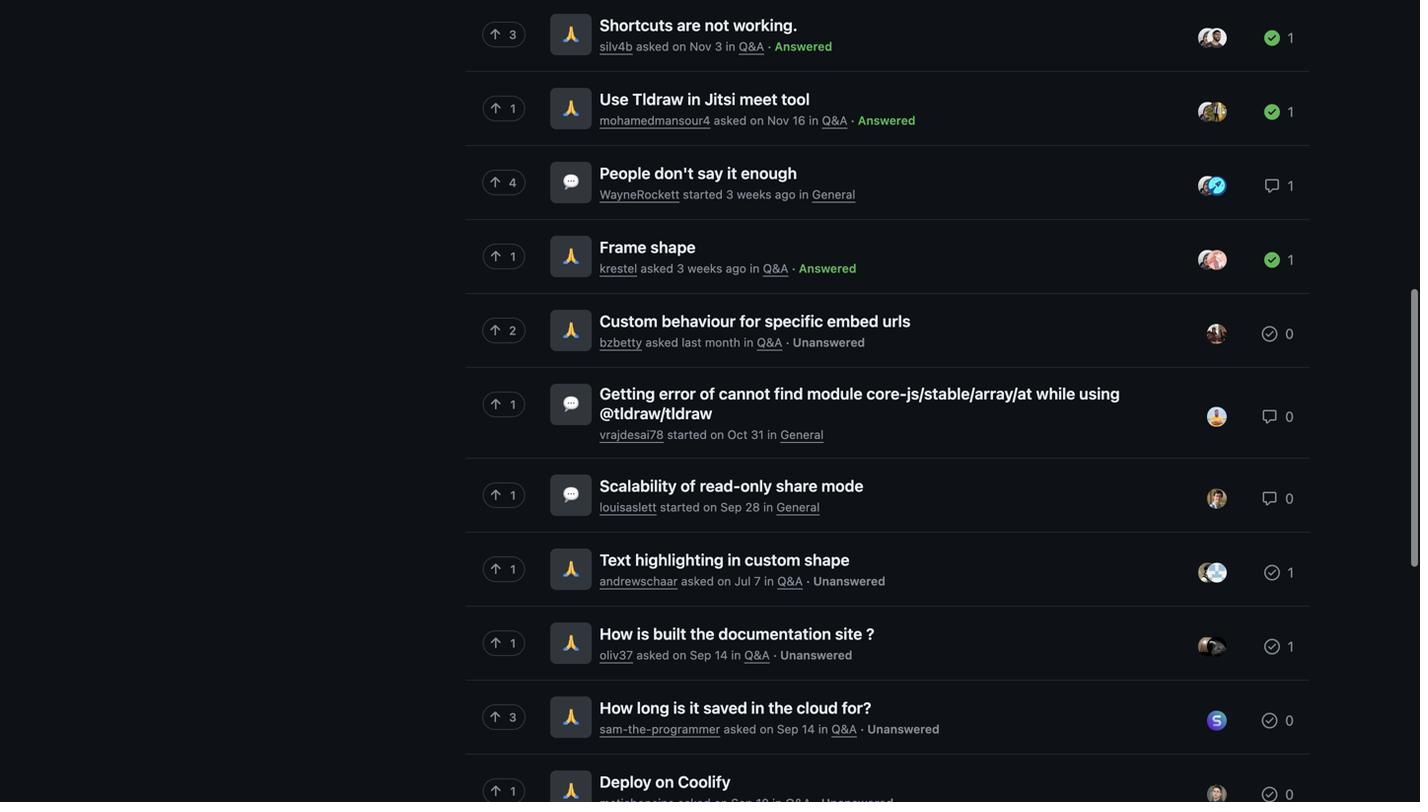 Task type: locate. For each thing, give the bounding box(es) containing it.
how up "sam-"
[[600, 699, 633, 717]]

mode
[[822, 477, 864, 495]]

answered inside frame shape krestel asked 3 weeks ago in q&a · answered
[[799, 262, 857, 275]]

2 1 button from the top
[[483, 244, 526, 295]]

say
[[698, 164, 724, 183]]

🙏 left 'oliv37' link
[[563, 633, 579, 654]]

q&a down for?
[[832, 722, 857, 736]]

1 horizontal spatial weeks
[[737, 188, 772, 201]]

4 1 button from the top
[[483, 482, 526, 534]]

· down working.
[[768, 40, 772, 54]]

of
[[700, 384, 715, 403], [681, 477, 696, 495]]

2 arrow up image from the top
[[488, 487, 503, 503]]

custom behaviour for specific embed urls link
[[600, 311, 911, 331]]

it
[[727, 164, 737, 183], [690, 699, 700, 717]]

0 comments: maticboncina, 04:02am on september 10 image
[[1262, 787, 1278, 802]]

0 vertical spatial nov
[[690, 40, 712, 54]]

@maticboncina image
[[1208, 785, 1227, 802]]

7
[[754, 574, 761, 588]]

0 vertical spatial of
[[700, 384, 715, 403]]

q&a
[[739, 40, 765, 54], [822, 114, 848, 127], [763, 262, 789, 275], [757, 336, 783, 349], [778, 574, 803, 588], [745, 648, 770, 662], [832, 722, 857, 736]]

the right built
[[690, 625, 715, 643]]

@krestel image
[[1208, 250, 1227, 270]]

general inside scalability of read-only share mode louisaslett started on sep 28 in general
[[777, 500, 820, 514]]

unanswered down for?
[[868, 722, 940, 736]]

find
[[775, 384, 803, 403]]

general link for enough
[[812, 188, 856, 201]]

unanswered up site on the bottom of the page
[[814, 574, 886, 588]]

check circle image for how is built the documentation site ?
[[1265, 639, 1280, 654]]

1 vertical spatial comment image
[[1262, 409, 1278, 425]]

0 vertical spatial it
[[727, 164, 737, 183]]

asked
[[636, 40, 669, 54], [714, 114, 747, 127], [641, 262, 674, 275], [646, 336, 679, 349], [681, 574, 714, 588], [637, 648, 670, 662], [724, 722, 757, 736]]

it inside how long is it saved in the cloud for? sam-the-programmer asked on sep 14 in q&a · unanswered
[[690, 699, 700, 717]]

how long is it saved in the cloud for? link
[[600, 698, 872, 718]]

0 link right the @louisaslett image
[[1262, 490, 1294, 506]]

in down 16
[[799, 188, 809, 201]]

3 1 link from the top
[[1265, 177, 1294, 194]]

0 vertical spatial general link
[[812, 188, 856, 201]]

0 right @bzbetty image in the top of the page
[[1282, 325, 1294, 342]]

5 1 button from the top
[[483, 556, 526, 608]]

3 button
[[482, 22, 526, 73], [482, 704, 526, 756]]

getting
[[600, 384, 655, 403]]

1 vertical spatial @taha hassan git image
[[1199, 250, 1218, 270]]

while
[[1037, 384, 1076, 403]]

0 vertical spatial ago
[[775, 188, 796, 201]]

documentation
[[719, 625, 832, 643]]

1 💬 from the top
[[563, 172, 579, 193]]

q&a down custom
[[778, 574, 803, 588]]

asked inside how is built the documentation site ? oliv37 asked on sep 14 in q&a · unanswered
[[637, 648, 670, 662]]

5 arrow up image from the top
[[488, 397, 503, 412]]

nov down shortcuts are not working. link
[[690, 40, 712, 54]]

1 vertical spatial sep
[[690, 648, 712, 662]]

on left oct
[[711, 428, 724, 441]]

q&a link down custom
[[778, 574, 803, 588]]

getting error of cannot find module core-js/stable/array/at while using @tldraw/tldraw vrajdesai78 started on oct 31 in general
[[600, 384, 1120, 441]]

q&a up specific
[[763, 262, 789, 275]]

14
[[715, 648, 728, 662], [802, 722, 815, 736]]

2
[[509, 324, 517, 337]]

how inside how is built the documentation site ? oliv37 asked on sep 14 in q&a · unanswered
[[600, 625, 633, 643]]

started down read- on the bottom
[[660, 500, 700, 514]]

1 vertical spatial started
[[667, 428, 707, 441]]

custom
[[600, 312, 658, 331]]

2 button
[[483, 318, 526, 369]]

js/stable/array/at
[[907, 384, 1033, 403]]

1 @taha hassan git image from the top
[[1199, 176, 1218, 196]]

2 @taha hassan git image from the top
[[1199, 250, 1218, 270]]

0 link
[[1262, 325, 1294, 342], [1262, 408, 1294, 425], [1262, 490, 1294, 506], [1262, 712, 1294, 728]]

answered right 16
[[858, 114, 916, 127]]

1 link right @mohamedmansour4 image
[[1265, 103, 1294, 120]]

2 1 link from the top
[[1265, 103, 1294, 120]]

in right 31
[[767, 428, 777, 441]]

1 vertical spatial it
[[690, 699, 700, 717]]

🙏 for how is built the documentation site ?
[[563, 633, 579, 654]]

in inside 'people don't say it enough waynerockett started 3 weeks ago in general'
[[799, 188, 809, 201]]

1 1 button from the top
[[483, 96, 526, 147]]

1 vertical spatial nov
[[767, 114, 789, 127]]

0 vertical spatial answered
[[775, 40, 833, 54]]

2 vertical spatial general link
[[777, 500, 820, 514]]

check circle image right @sam the programmer icon
[[1262, 713, 1278, 728]]

in up custom behaviour for specific embed urls link
[[750, 262, 760, 275]]

2 vertical spatial 💬
[[563, 485, 579, 506]]

unanswered inside text highlighting in custom shape andrewschaar asked on jul 7 in q&a · unanswered
[[814, 574, 886, 588]]

in down how is built the documentation site ? link
[[731, 648, 741, 662]]

💬 left getting
[[563, 394, 579, 415]]

of right error
[[700, 384, 715, 403]]

· inside frame shape krestel asked 3 weeks ago in q&a · answered
[[792, 262, 796, 275]]

1 link for people don't say it enough
[[1265, 177, 1294, 194]]

weeks inside frame shape krestel asked 3 weeks ago in q&a · answered
[[688, 262, 723, 275]]

7 arrow up image from the top
[[488, 635, 503, 651]]

general inside 'people don't say it enough waynerockett started 3 weeks ago in general'
[[812, 188, 856, 201]]

started down @tldraw/tldraw
[[667, 428, 707, 441]]

1 button for text
[[483, 556, 526, 608]]

1 vertical spatial 14
[[802, 722, 815, 736]]

how long is it saved in the cloud for? sam-the-programmer asked on sep 14 in q&a · unanswered
[[600, 699, 940, 736]]

q&a link up specific
[[763, 262, 789, 275]]

1 1 link from the top
[[1265, 29, 1294, 46]]

in inside how is built the documentation site ? oliv37 asked on sep 14 in q&a · unanswered
[[731, 648, 741, 662]]

1 vertical spatial @taha hassan git image
[[1199, 102, 1218, 122]]

6 1 link from the top
[[1265, 638, 1294, 654]]

on inside use tldraw in jitsi meet tool mohamedmansour4 asked on nov 16 in q&a · answered
[[750, 114, 764, 127]]

1 vertical spatial the
[[769, 699, 793, 717]]

· right 16
[[851, 114, 855, 127]]

· up specific
[[792, 262, 796, 275]]

🙏 left text
[[563, 559, 579, 580]]

· down documentation
[[773, 648, 777, 662]]

0 link right @sam the programmer icon
[[1262, 712, 1294, 728]]

💬 left the louisaslett
[[563, 485, 579, 506]]

0 vertical spatial 3 button
[[482, 22, 526, 73]]

in right saved
[[751, 699, 765, 717]]

shape right custom
[[805, 551, 850, 569]]

6 1 button from the top
[[483, 630, 526, 682]]

on inside how is built the documentation site ? oliv37 asked on sep 14 in q&a · unanswered
[[673, 648, 687, 662]]

0
[[1282, 325, 1294, 342], [1282, 408, 1294, 425], [1282, 490, 1294, 506], [1282, 712, 1294, 728]]

text
[[600, 551, 631, 569]]

1 vertical spatial general link
[[781, 428, 824, 441]]

@taha hassan git image
[[1199, 176, 1218, 196], [1199, 250, 1218, 270]]

coolify
[[678, 773, 731, 791]]

0 vertical spatial is
[[637, 625, 650, 643]]

arrow up image inside 2 button
[[487, 323, 503, 338]]

on down built
[[673, 648, 687, 662]]

on inside how long is it saved in the cloud for? sam-the-programmer asked on sep 14 in q&a · unanswered
[[760, 722, 774, 736]]

🙏 left "sam-"
[[563, 707, 579, 728]]

asked down highlighting
[[681, 574, 714, 588]]

shape inside frame shape krestel asked 3 weeks ago in q&a · answered
[[651, 238, 696, 257]]

2 arrow up image from the top
[[488, 101, 503, 116]]

1 horizontal spatial of
[[700, 384, 715, 403]]

4 arrow up image from the top
[[487, 323, 503, 338]]

0 vertical spatial check circle image
[[1262, 326, 1278, 342]]

3 button for shortcuts
[[482, 22, 526, 73]]

weeks down enough
[[737, 188, 772, 201]]

4 1 link from the top
[[1265, 251, 1294, 268]]

🙏 left use
[[563, 98, 579, 119]]

· inside custom behaviour for specific embed urls bzbetty asked last month in q&a · unanswered
[[786, 336, 790, 349]]

check circle fill image right @mohamedmansour4 image
[[1265, 104, 1280, 120]]

silv4b link
[[600, 40, 633, 54]]

@mohamedmansour4 image
[[1208, 102, 1227, 122]]

asked down shortcuts
[[636, 40, 669, 54]]

5 🙏 from the top
[[563, 559, 579, 580]]

check circle image for how long is it saved in the cloud for?
[[1262, 713, 1278, 728]]

0 vertical spatial weeks
[[737, 188, 772, 201]]

·
[[768, 40, 772, 54], [851, 114, 855, 127], [792, 262, 796, 275], [786, 336, 790, 349], [806, 574, 810, 588], [773, 648, 777, 662], [861, 722, 865, 736]]

comment image
[[1265, 178, 1280, 194], [1262, 409, 1278, 425]]

q&a down documentation
[[745, 648, 770, 662]]

💬
[[563, 172, 579, 193], [563, 394, 579, 415], [563, 485, 579, 506]]

1 vertical spatial 💬
[[563, 394, 579, 415]]

started down people don't say it enough link
[[683, 188, 723, 201]]

3 0 link from the top
[[1262, 490, 1294, 506]]

3 💬 from the top
[[563, 485, 579, 506]]

how up oliv37 at left
[[600, 625, 633, 643]]

q&a link for q&a
[[763, 262, 789, 275]]

0 horizontal spatial of
[[681, 477, 696, 495]]

1 check circle fill image from the top
[[1265, 30, 1280, 46]]

0 horizontal spatial weeks
[[688, 262, 723, 275]]

tldraw
[[633, 90, 684, 109]]

the left cloud
[[769, 699, 793, 717]]

0 for scalability of read-only share mode
[[1282, 490, 1294, 506]]

check circle fill image for use tldraw in jitsi meet tool
[[1265, 104, 1280, 120]]

sep down cloud
[[777, 722, 799, 736]]

unanswered
[[793, 336, 865, 349], [814, 574, 886, 588], [780, 648, 853, 662], [868, 722, 940, 736]]

2 🙏 from the top
[[563, 98, 579, 119]]

q&a link down working.
[[739, 40, 765, 54]]

@taha hassan git image
[[1199, 28, 1218, 48], [1199, 102, 1218, 122]]

asked down built
[[637, 648, 670, 662]]

unanswered down embed in the top of the page
[[793, 336, 865, 349]]

🙏 for how long is it saved in the cloud for?
[[563, 707, 579, 728]]

2 3 button from the top
[[482, 704, 526, 756]]

how
[[600, 625, 633, 643], [600, 699, 633, 717]]

0 vertical spatial sep
[[721, 500, 742, 514]]

14 inside how long is it saved in the cloud for? sam-the-programmer asked on sep 14 in q&a · unanswered
[[802, 722, 815, 736]]

2 horizontal spatial sep
[[777, 722, 799, 736]]

1 vertical spatial check circle image
[[1265, 639, 1280, 654]]

sep down how is built the documentation site ? link
[[690, 648, 712, 662]]

is
[[637, 625, 650, 643], [673, 699, 686, 717]]

1 horizontal spatial ago
[[775, 188, 796, 201]]

2 vertical spatial general
[[777, 500, 820, 514]]

q&a link right 16
[[822, 114, 848, 127]]

shape right frame
[[651, 238, 696, 257]]

@taha hassan git image for 💬
[[1199, 176, 1218, 196]]

behaviour
[[662, 312, 736, 331]]

ago up for
[[726, 262, 747, 275]]

3 arrow up image from the top
[[488, 249, 503, 264]]

2 vertical spatial sep
[[777, 722, 799, 736]]

general
[[812, 188, 856, 201], [781, 428, 824, 441], [777, 500, 820, 514]]

0 horizontal spatial ago
[[726, 262, 747, 275]]

q&a down working.
[[739, 40, 765, 54]]

asked down the frame shape link
[[641, 262, 674, 275]]

shortcuts
[[600, 16, 673, 35]]

check circle fill image
[[1265, 30, 1280, 46], [1265, 104, 1280, 120]]

text highlighting in custom shape link
[[600, 550, 850, 570]]

shape
[[651, 238, 696, 257], [805, 551, 850, 569]]

in inside frame shape krestel asked 3 weeks ago in q&a · answered
[[750, 262, 760, 275]]

bzbetty link
[[600, 336, 642, 349]]

on inside "link"
[[656, 773, 674, 791]]

1 horizontal spatial the
[[769, 699, 793, 717]]

🙏 left "krestel" link
[[563, 246, 579, 267]]

ago
[[775, 188, 796, 201], [726, 262, 747, 275]]

0 vertical spatial started
[[683, 188, 723, 201]]

1 link right @waynerockett icon
[[1265, 177, 1294, 194]]

2 check circle fill image from the top
[[1265, 104, 1280, 120]]

3 1 button from the top
[[483, 392, 526, 443]]

2 vertical spatial started
[[660, 500, 700, 514]]

in
[[726, 40, 736, 54], [688, 90, 701, 109], [809, 114, 819, 127], [799, 188, 809, 201], [750, 262, 760, 275], [744, 336, 754, 349], [767, 428, 777, 441], [764, 500, 773, 514], [728, 551, 741, 569], [764, 574, 774, 588], [731, 648, 741, 662], [751, 699, 765, 717], [819, 722, 828, 736]]

0 vertical spatial how
[[600, 625, 633, 643]]

2 vertical spatial check circle image
[[1262, 713, 1278, 728]]

sep
[[721, 500, 742, 514], [690, 648, 712, 662], [777, 722, 799, 736]]

arrow up image for text highlighting in custom shape
[[488, 561, 503, 577]]

3
[[509, 28, 517, 41], [715, 40, 723, 54], [726, 188, 734, 201], [677, 262, 684, 275], [509, 710, 517, 724]]

in right 28 in the right of the page
[[764, 500, 773, 514]]

on down "meet"
[[750, 114, 764, 127]]

0 vertical spatial the
[[690, 625, 715, 643]]

1 vertical spatial is
[[673, 699, 686, 717]]

1 horizontal spatial nov
[[767, 114, 789, 127]]

using
[[1080, 384, 1120, 403]]

asked inside text highlighting in custom shape andrewschaar asked on jul 7 in q&a · unanswered
[[681, 574, 714, 588]]

started inside scalability of read-only share mode louisaslett started on sep 28 in general
[[660, 500, 700, 514]]

arrow up image
[[487, 27, 503, 42], [488, 101, 503, 116], [488, 249, 503, 264], [487, 323, 503, 338], [488, 397, 503, 412], [488, 561, 503, 577], [488, 635, 503, 651], [487, 709, 503, 725]]

💬 left the people
[[563, 172, 579, 193]]

check circle image
[[1262, 326, 1278, 342], [1265, 639, 1280, 654], [1262, 713, 1278, 728]]

comment image right @vrajdesai78 image
[[1262, 409, 1278, 425]]

3 inside frame shape krestel asked 3 weeks ago in q&a · answered
[[677, 262, 684, 275]]

0 right @sam the programmer icon
[[1282, 712, 1294, 728]]

sep inside how long is it saved in the cloud for? sam-the-programmer asked on sep 14 in q&a · unanswered
[[777, 722, 799, 736]]

check circle fill image for shortcuts are not working.
[[1265, 30, 1280, 46]]

arrow up image
[[487, 175, 503, 190], [488, 487, 503, 503], [488, 783, 503, 799]]

answered up embed in the top of the page
[[799, 262, 857, 275]]

5 1 link from the top
[[1265, 564, 1294, 580]]

in down not at top
[[726, 40, 736, 54]]

1 vertical spatial of
[[681, 477, 696, 495]]

8 🙏 from the top
[[563, 781, 579, 802]]

🙏 left bzbetty link
[[563, 320, 579, 341]]

q&a link down documentation
[[745, 648, 770, 662]]

on right deploy
[[656, 773, 674, 791]]

1 link for how is built the documentation site ?
[[1265, 638, 1294, 654]]

1 how from the top
[[600, 625, 633, 643]]

0 horizontal spatial it
[[690, 699, 700, 717]]

7 🙏 from the top
[[563, 707, 579, 728]]

1 button
[[483, 96, 526, 147], [483, 244, 526, 295], [483, 392, 526, 443], [483, 482, 526, 534], [483, 556, 526, 608], [483, 630, 526, 682], [483, 778, 526, 802]]

3 button for how
[[482, 704, 526, 756]]

14 down cloud
[[802, 722, 815, 736]]

0 vertical spatial @taha hassan git image
[[1199, 176, 1218, 196]]

how for how is built the documentation site ?
[[600, 625, 633, 643]]

1 vertical spatial weeks
[[688, 262, 723, 275]]

0 horizontal spatial is
[[637, 625, 650, 643]]

2 vertical spatial arrow up image
[[488, 783, 503, 799]]

1 0 from the top
[[1282, 325, 1294, 342]]

0 vertical spatial 14
[[715, 648, 728, 662]]

it up programmer
[[690, 699, 700, 717]]

1 vertical spatial 3 button
[[482, 704, 526, 756]]

q&a link for jul
[[778, 574, 803, 588]]

0 vertical spatial general
[[812, 188, 856, 201]]

read-
[[700, 477, 741, 495]]

q&a link down for?
[[832, 722, 857, 736]]

saved
[[704, 699, 748, 717]]

0 horizontal spatial sep
[[690, 648, 712, 662]]

how inside how long is it saved in the cloud for? sam-the-programmer asked on sep 14 in q&a · unanswered
[[600, 699, 633, 717]]

answered down working.
[[775, 40, 833, 54]]

on left jul
[[718, 574, 731, 588]]

1 vertical spatial answered
[[858, 114, 916, 127]]

comment image for people don't say it enough
[[1265, 178, 1280, 194]]

q&a link for 3
[[739, 40, 765, 54]]

@andrewschaar image
[[1208, 563, 1227, 582]]

1 vertical spatial shape
[[805, 551, 850, 569]]

check circle fill image right @silv4b icon
[[1265, 30, 1280, 46]]

@tldraw/tldraw
[[600, 404, 713, 423]]

custom
[[745, 551, 801, 569]]

· right 7
[[806, 574, 810, 588]]

0 link right @bzbetty image in the top of the page
[[1262, 325, 1294, 342]]

1 vertical spatial general
[[781, 428, 824, 441]]

1 vertical spatial check circle fill image
[[1265, 104, 1280, 120]]

waynerockett
[[600, 188, 680, 201]]

bzbetty
[[600, 336, 642, 349]]

general link
[[812, 188, 856, 201], [781, 428, 824, 441], [777, 500, 820, 514]]

shape inside text highlighting in custom shape andrewschaar asked on jul 7 in q&a · unanswered
[[805, 551, 850, 569]]

asked left last
[[646, 336, 679, 349]]

1 horizontal spatial it
[[727, 164, 737, 183]]

q&a link down custom behaviour for specific embed urls link
[[757, 336, 783, 349]]

4 0 link from the top
[[1262, 712, 1294, 728]]

unanswered inside how is built the documentation site ? oliv37 asked on sep 14 in q&a · unanswered
[[780, 648, 853, 662]]

1 horizontal spatial sep
[[721, 500, 742, 514]]

last
[[682, 336, 702, 349]]

@sam the programmer image
[[1208, 711, 1227, 730]]

0 horizontal spatial shape
[[651, 238, 696, 257]]

2 💬 from the top
[[563, 394, 579, 415]]

1 arrow up image from the top
[[487, 175, 503, 190]]

0 vertical spatial check circle fill image
[[1265, 30, 1280, 46]]

scalability of read-only share mode louisaslett started on sep 28 in general
[[600, 477, 864, 514]]

1 3 button from the top
[[482, 22, 526, 73]]

1 link right @krestel icon at top right
[[1265, 251, 1294, 268]]

site
[[835, 625, 863, 643]]

on inside text highlighting in custom shape andrewschaar asked on jul 7 in q&a · unanswered
[[718, 574, 731, 588]]

q&a inside how is built the documentation site ? oliv37 asked on sep 14 in q&a · unanswered
[[745, 648, 770, 662]]

4 🙏 from the top
[[563, 320, 579, 341]]

1 link right @andrewschaar image
[[1265, 564, 1294, 580]]

in down for
[[744, 336, 754, 349]]

in inside getting error of cannot find module core-js/stable/array/at while using @tldraw/tldraw vrajdesai78 started on oct 31 in general
[[767, 428, 777, 441]]

weeks up behaviour
[[688, 262, 723, 275]]

2 how from the top
[[600, 699, 633, 717]]

nov inside shortcuts are not working. silv4b asked on nov 3 in q&a · answered
[[690, 40, 712, 54]]

ago down enough
[[775, 188, 796, 201]]

weeks inside 'people don't say it enough waynerockett started 3 weeks ago in general'
[[737, 188, 772, 201]]

1 horizontal spatial is
[[673, 699, 686, 717]]

0 vertical spatial @taha hassan git image
[[1199, 28, 1218, 48]]

0 vertical spatial arrow up image
[[487, 175, 503, 190]]

sep down scalability of read-only share mode link
[[721, 500, 742, 514]]

1 🙏 from the top
[[563, 24, 579, 45]]

3 🙏 from the top
[[563, 246, 579, 267]]

1 @taha hassan git image from the top
[[1199, 28, 1218, 48]]

1 link for shortcuts are not working.
[[1265, 29, 1294, 46]]

4 0 from the top
[[1282, 712, 1294, 728]]

0 horizontal spatial 14
[[715, 648, 728, 662]]

1 arrow up image from the top
[[487, 27, 503, 42]]

@taha hassan git image up @mohamedmansour4 image
[[1199, 28, 1218, 48]]

is left built
[[637, 625, 650, 643]]

2 @taha hassan git image from the top
[[1199, 102, 1218, 122]]

in right 7
[[764, 574, 774, 588]]

shortcuts are not working. silv4b asked on nov 3 in q&a · answered
[[600, 16, 833, 54]]

🙏 for custom behaviour for specific embed urls
[[563, 320, 579, 341]]

q&a inside frame shape krestel asked 3 weeks ago in q&a · answered
[[763, 262, 789, 275]]

14 down how is built the documentation site ? link
[[715, 648, 728, 662]]

0 vertical spatial shape
[[651, 238, 696, 257]]

1 button for scalability
[[483, 482, 526, 534]]

16
[[793, 114, 806, 127]]

· down for?
[[861, 722, 865, 736]]

0 vertical spatial 💬
[[563, 172, 579, 193]]

@taha hassan git image up @krestel icon at top right
[[1199, 176, 1218, 196]]

arrow up image inside "4" "button"
[[487, 175, 503, 190]]

arrow up image for shortcuts are not working.
[[487, 27, 503, 42]]

check circle image right @oliv37 image
[[1265, 639, 1280, 654]]

started
[[683, 188, 723, 201], [667, 428, 707, 441], [660, 500, 700, 514]]

nov left 16
[[767, 114, 789, 127]]

1 0 link from the top
[[1262, 325, 1294, 342]]

6 arrow up image from the top
[[488, 561, 503, 577]]

the
[[690, 625, 715, 643], [769, 699, 793, 717]]

1 vertical spatial how
[[600, 699, 633, 717]]

2 vertical spatial answered
[[799, 262, 857, 275]]

arrow up image for people
[[487, 175, 503, 190]]

it inside 'people don't say it enough waynerockett started 3 weeks ago in general'
[[727, 164, 737, 183]]

🙏 left deploy
[[563, 781, 579, 802]]

q&a inside custom behaviour for specific embed urls bzbetty asked last month in q&a · unanswered
[[757, 336, 783, 349]]

0 right @vrajdesai78 image
[[1282, 408, 1294, 425]]

0 horizontal spatial the
[[690, 625, 715, 643]]

1 horizontal spatial 14
[[802, 722, 815, 736]]

0 vertical spatial comment image
[[1265, 178, 1280, 194]]

@taha hassan git image up @waynerockett icon
[[1199, 102, 1218, 122]]

in inside scalability of read-only share mode louisaslett started on sep 28 in general
[[764, 500, 773, 514]]

tool
[[782, 90, 810, 109]]

6 🙏 from the top
[[563, 633, 579, 654]]

deploy
[[600, 773, 652, 791]]

2 0 from the top
[[1282, 408, 1294, 425]]

1 vertical spatial ago
[[726, 262, 747, 275]]

3 0 from the top
[[1282, 490, 1294, 506]]

q&a link for last
[[757, 336, 783, 349]]

1 horizontal spatial shape
[[805, 551, 850, 569]]

0 horizontal spatial nov
[[690, 40, 712, 54]]

on down read- on the bottom
[[703, 500, 717, 514]]

is up programmer
[[673, 699, 686, 717]]

1 link
[[1265, 29, 1294, 46], [1265, 103, 1294, 120], [1265, 177, 1294, 194], [1265, 251, 1294, 268], [1265, 564, 1294, 580], [1265, 638, 1294, 654]]

scalability
[[600, 477, 677, 495]]

1 vertical spatial arrow up image
[[488, 487, 503, 503]]

8 arrow up image from the top
[[487, 709, 503, 725]]

2 0 link from the top
[[1262, 408, 1294, 425]]

🙏 left silv4b link
[[563, 24, 579, 45]]



Task type: describe. For each thing, give the bounding box(es) containing it.
in down cloud
[[819, 722, 828, 736]]

1 link for text highlighting in custom shape
[[1265, 564, 1294, 580]]

1 button for use
[[483, 96, 526, 147]]

highlighting
[[635, 551, 724, 569]]

frame shape krestel asked 3 weeks ago in q&a · answered
[[600, 238, 857, 275]]

sam-the-programmer link
[[600, 722, 720, 736]]

louisaslett
[[600, 500, 657, 514]]

vrajdesai78
[[600, 428, 664, 441]]

unanswered inside custom behaviour for specific embed urls bzbetty asked last month in q&a · unanswered
[[793, 336, 865, 349]]

the inside how is built the documentation site ? oliv37 asked on sep 14 in q&a · unanswered
[[690, 625, 715, 643]]

@bzbetty image
[[1208, 324, 1227, 344]]

unanswered inside how long is it saved in the cloud for? sam-the-programmer asked on sep 14 in q&a · unanswered
[[868, 722, 940, 736]]

use
[[600, 90, 629, 109]]

cloud
[[797, 699, 838, 717]]

meet
[[740, 90, 778, 109]]

silv4b
[[600, 40, 633, 54]]

urls
[[883, 312, 911, 331]]

vrajdesai78 link
[[600, 428, 664, 441]]

only
[[741, 477, 772, 495]]

arrow up image for how is built the documentation site ?
[[488, 635, 503, 651]]

q&a inside shortcuts are not working. silv4b asked on nov 3 in q&a · answered
[[739, 40, 765, 54]]

sep inside scalability of read-only share mode louisaslett started on sep 28 in general
[[721, 500, 742, 514]]

working.
[[733, 16, 798, 35]]

asked inside custom behaviour for specific embed urls bzbetty asked last month in q&a · unanswered
[[646, 336, 679, 349]]

asked inside frame shape krestel asked 3 weeks ago in q&a · answered
[[641, 262, 674, 275]]

frame shape link
[[600, 237, 696, 257]]

@louisaslett image
[[1208, 489, 1227, 508]]

3 arrow up image from the top
[[488, 783, 503, 799]]

· inside how is built the documentation site ? oliv37 asked on sep 14 in q&a · unanswered
[[773, 648, 777, 662]]

q&a inside text highlighting in custom shape andrewschaar asked on jul 7 in q&a · unanswered
[[778, 574, 803, 588]]

1 button for getting
[[483, 392, 526, 443]]

in inside shortcuts are not working. silv4b asked on nov 3 in q&a · answered
[[726, 40, 736, 54]]

it for 💬
[[727, 164, 737, 183]]

answered inside use tldraw in jitsi meet tool mohamedmansour4 asked on nov 16 in q&a · answered
[[858, 114, 916, 127]]

comment image for getting error of cannot find module core-js/stable/array/at while using @tldraw/tldraw
[[1262, 409, 1278, 425]]

@taha hassan git image for 🙏
[[1199, 250, 1218, 270]]

@vrajdesai78 image
[[1208, 407, 1227, 427]]

use tldraw in jitsi meet tool mohamedmansour4 asked on nov 16 in q&a · answered
[[600, 90, 916, 127]]

oliv37
[[600, 648, 633, 662]]

shortcuts are not working. link
[[600, 16, 798, 35]]

not
[[705, 16, 729, 35]]

arrow up image for frame shape
[[488, 249, 503, 264]]

@silv4b image
[[1208, 28, 1227, 48]]

@taha hassan git image for shortcuts are not working.
[[1199, 28, 1218, 48]]

14 inside how is built the documentation site ? oliv37 asked on sep 14 in q&a · unanswered
[[715, 648, 728, 662]]

use tldraw in jitsi meet tool link
[[600, 90, 810, 109]]

is inside how is built the documentation site ? oliv37 asked on sep 14 in q&a · unanswered
[[637, 625, 650, 643]]

general link for share
[[777, 500, 820, 514]]

check circle image for custom behaviour for specific embed urls
[[1262, 326, 1278, 342]]

💬 for scalability
[[563, 485, 579, 506]]

sep inside how is built the documentation site ? oliv37 asked on sep 14 in q&a · unanswered
[[690, 648, 712, 662]]

specific
[[765, 312, 823, 331]]

is inside how long is it saved in the cloud for? sam-the-programmer asked on sep 14 in q&a · unanswered
[[673, 699, 686, 717]]

module
[[807, 384, 863, 403]]

1 button for frame
[[483, 244, 526, 295]]

in left jitsi
[[688, 90, 701, 109]]

· inside how long is it saved in the cloud for? sam-the-programmer asked on sep 14 in q&a · unanswered
[[861, 722, 865, 736]]

are
[[677, 16, 701, 35]]

in up jul
[[728, 551, 741, 569]]

deploy on coolify
[[600, 773, 731, 791]]

💬 for people
[[563, 172, 579, 193]]

general inside getting error of cannot find module core-js/stable/array/at while using @tldraw/tldraw vrajdesai78 started on oct 31 in general
[[781, 428, 824, 441]]

of inside getting error of cannot find module core-js/stable/array/at while using @tldraw/tldraw vrajdesai78 started on oct 31 in general
[[700, 384, 715, 403]]

mohamedmansour4
[[600, 114, 711, 127]]

andrewschaar link
[[600, 574, 678, 588]]

arrow up image for how long is it saved in the cloud for?
[[487, 709, 503, 725]]

on inside getting error of cannot find module core-js/stable/array/at while using @tldraw/tldraw vrajdesai78 started on oct 31 in general
[[711, 428, 724, 441]]

nov inside use tldraw in jitsi meet tool mohamedmansour4 asked on nov 16 in q&a · answered
[[767, 114, 789, 127]]

waynerockett link
[[600, 188, 680, 201]]

started inside getting error of cannot find module core-js/stable/array/at while using @tldraw/tldraw vrajdesai78 started on oct 31 in general
[[667, 428, 707, 441]]

0 link for getting error of cannot find module core-js/stable/array/at while using @tldraw/tldraw
[[1262, 408, 1294, 425]]

it for 🙏
[[690, 699, 700, 717]]

check circle fill image
[[1265, 252, 1280, 268]]

programmer
[[652, 722, 720, 736]]

?
[[867, 625, 875, 643]]

louisaslett link
[[600, 500, 657, 514]]

q&a link for asked
[[745, 648, 770, 662]]

🙏 for deploy on coolify
[[563, 781, 579, 802]]

@taha hassan git image for use tldraw in jitsi meet tool
[[1199, 102, 1218, 122]]

the-
[[628, 722, 652, 736]]

in right 16
[[809, 114, 819, 127]]

31
[[751, 428, 764, 441]]

andrewschaar
[[600, 574, 678, 588]]

started inside 'people don't say it enough waynerockett started 3 weeks ago in general'
[[683, 188, 723, 201]]

0 link for custom behaviour for specific embed urls
[[1262, 325, 1294, 342]]

arrow up image for getting error of cannot find module core-js/stable/array/at while using @tldraw/tldraw
[[488, 397, 503, 412]]

ago inside 'people don't say it enough waynerockett started 3 weeks ago in general'
[[775, 188, 796, 201]]

scalability of read-only share mode link
[[600, 476, 864, 496]]

4
[[509, 176, 517, 189]]

krestel link
[[600, 262, 637, 275]]

@linonetwo image
[[1199, 563, 1218, 582]]

for
[[740, 312, 761, 331]]

mohamedmansour4 link
[[600, 114, 711, 127]]

0 link for scalability of read-only share mode
[[1262, 490, 1294, 506]]

getting error of cannot find module core-js/stable/array/at while using @tldraw/tldraw link
[[600, 384, 1182, 423]]

general link for find
[[781, 428, 824, 441]]

enough
[[741, 164, 797, 183]]

0 for getting error of cannot find module core-js/stable/array/at while using @tldraw/tldraw
[[1282, 408, 1294, 425]]

error
[[659, 384, 696, 403]]

🙏 for use tldraw in jitsi meet tool
[[563, 98, 579, 119]]

month
[[705, 336, 741, 349]]

· inside shortcuts are not working. silv4b asked on nov 3 in q&a · answered
[[768, 40, 772, 54]]

custom behaviour for specific embed urls bzbetty asked last month in q&a · unanswered
[[600, 312, 911, 349]]

of inside scalability of read-only share mode louisaslett started on sep 28 in general
[[681, 477, 696, 495]]

· inside text highlighting in custom shape andrewschaar asked on jul 7 in q&a · unanswered
[[806, 574, 810, 588]]

on inside shortcuts are not working. silv4b asked on nov 3 in q&a · answered
[[673, 40, 686, 54]]

arrow up image for use tldraw in jitsi meet tool
[[488, 101, 503, 116]]

ago inside frame shape krestel asked 3 weeks ago in q&a · answered
[[726, 262, 747, 275]]

people don't say it enough waynerockett started 3 weeks ago in general
[[600, 164, 856, 201]]

deploy on coolify link
[[600, 772, 731, 792]]

people don't say it enough link
[[600, 164, 797, 183]]

4 button
[[482, 170, 526, 221]]

0 for custom behaviour for specific embed urls
[[1282, 325, 1294, 342]]

q&a link for for?
[[832, 722, 857, 736]]

arrow up image for scalability
[[488, 487, 503, 503]]

how for how long is it saved in the cloud for?
[[600, 699, 633, 717]]

oliv37 link
[[600, 648, 633, 662]]

built
[[653, 625, 687, 643]]

answered inside shortcuts are not working. silv4b asked on nov 3 in q&a · answered
[[775, 40, 833, 54]]

1 button for how
[[483, 630, 526, 682]]

asked inside shortcuts are not working. silv4b asked on nov 3 in q&a · answered
[[636, 40, 669, 54]]

3 inside shortcuts are not working. silv4b asked on nov 3 in q&a · answered
[[715, 40, 723, 54]]

jul
[[735, 574, 751, 588]]

how is built the documentation site ? oliv37 asked on sep 14 in q&a · unanswered
[[600, 625, 875, 662]]

people
[[600, 164, 651, 183]]

3 inside 'people don't say it enough waynerockett started 3 weeks ago in general'
[[726, 188, 734, 201]]

7 1 button from the top
[[483, 778, 526, 802]]

🙏 for frame shape
[[563, 246, 579, 267]]

@maxwell0010 image
[[1199, 637, 1218, 656]]

don't
[[655, 164, 694, 183]]

0 for how long is it saved in the cloud for?
[[1282, 712, 1294, 728]]

jitsi
[[705, 90, 736, 109]]

comment image
[[1262, 491, 1278, 506]]

q&a inside how long is it saved in the cloud for? sam-the-programmer asked on sep 14 in q&a · unanswered
[[832, 722, 857, 736]]

arrow up image for custom behaviour for specific embed urls
[[487, 323, 503, 338]]

🙏 for shortcuts are not working.
[[563, 24, 579, 45]]

check circle image
[[1265, 565, 1280, 580]]

q&a link for on
[[822, 114, 848, 127]]

oct
[[728, 428, 748, 441]]

cannot
[[719, 384, 771, 403]]

how is built the documentation site ? link
[[600, 624, 875, 644]]

for?
[[842, 699, 872, 717]]

@oliv37 image
[[1208, 637, 1227, 656]]

💬 for getting
[[563, 394, 579, 415]]

share
[[776, 477, 818, 495]]

· inside use tldraw in jitsi meet tool mohamedmansour4 asked on nov 16 in q&a · answered
[[851, 114, 855, 127]]

core-
[[867, 384, 907, 403]]

in inside custom behaviour for specific embed urls bzbetty asked last month in q&a · unanswered
[[744, 336, 754, 349]]

0 link for how long is it saved in the cloud for?
[[1262, 712, 1294, 728]]

q&a inside use tldraw in jitsi meet tool mohamedmansour4 asked on nov 16 in q&a · answered
[[822, 114, 848, 127]]

the inside how long is it saved in the cloud for? sam-the-programmer asked on sep 14 in q&a · unanswered
[[769, 699, 793, 717]]

🙏 for text highlighting in custom shape
[[563, 559, 579, 580]]

asked inside how long is it saved in the cloud for? sam-the-programmer asked on sep 14 in q&a · unanswered
[[724, 722, 757, 736]]

28
[[746, 500, 760, 514]]

krestel
[[600, 262, 637, 275]]

long
[[637, 699, 670, 717]]

1 link for use tldraw in jitsi meet tool
[[1265, 103, 1294, 120]]

asked inside use tldraw in jitsi meet tool mohamedmansour4 asked on nov 16 in q&a · answered
[[714, 114, 747, 127]]

1 link for frame shape
[[1265, 251, 1294, 268]]

frame
[[600, 238, 647, 257]]

on inside scalability of read-only share mode louisaslett started on sep 28 in general
[[703, 500, 717, 514]]

@waynerockett image
[[1208, 176, 1227, 196]]

sam-
[[600, 722, 628, 736]]



Task type: vqa. For each thing, say whether or not it's contained in the screenshot.
the middle 💬
yes



